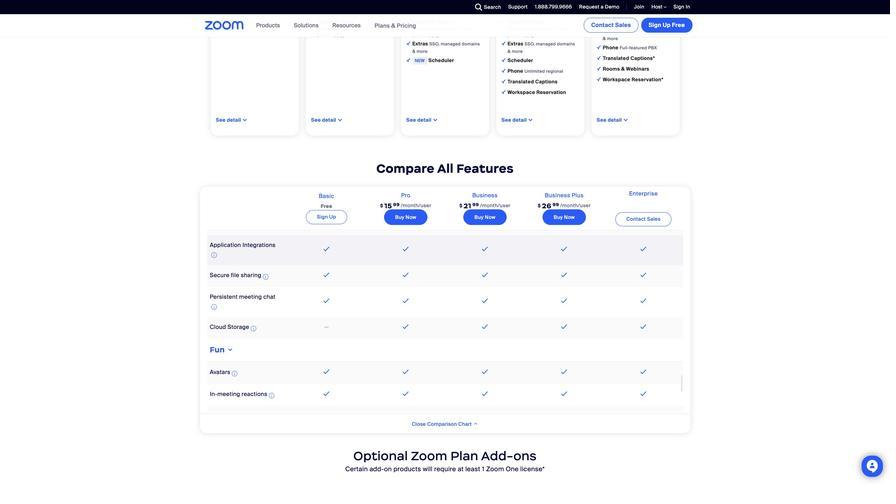 Task type: vqa. For each thing, say whether or not it's contained in the screenshot.
Sign In link
yes



Task type: locate. For each thing, give the bounding box(es) containing it.
zoom up 'will'
[[411, 449, 448, 465]]

3 detail from the left
[[418, 117, 432, 123]]

cloud down persistent meeting chat "icon"
[[210, 324, 226, 331]]

2 apps from the left
[[443, 26, 454, 32]]

phone full-featured pbx
[[603, 44, 657, 51]]

apps
[[348, 26, 358, 32], [443, 26, 454, 32], [539, 26, 549, 32]]

essential for cloud storage 5gb
[[413, 18, 436, 25]]

0 horizontal spatial cloud storage 5gb
[[317, 8, 363, 14]]

& up the new
[[413, 49, 416, 54]]

now down $ 21 99 /month/user
[[485, 214, 496, 221]]

2 now from the left
[[485, 214, 496, 221]]

5gb up "resources" dropdown button
[[354, 8, 363, 14]]

sso, managed domains & more up phone unlimited regional on the right of the page
[[508, 41, 576, 54]]

3 buy now from the left
[[554, 214, 575, 221]]

now for 15
[[406, 214, 417, 221]]

zoom
[[411, 449, 448, 465], [486, 466, 504, 474]]

2 horizontal spatial /month/user
[[561, 203, 591, 209]]

2 essential apps free premium apps for 1 year (terms apply) from the left
[[413, 18, 474, 38]]

sales
[[616, 21, 631, 29], [647, 216, 661, 223]]

0 horizontal spatial workspace
[[508, 89, 535, 96]]

$26.99 per month per user element
[[538, 199, 591, 214]]

0 vertical spatial sign
[[674, 4, 685, 10]]

year for cloud storage 5gb
[[465, 26, 474, 32]]

0 horizontal spatial for
[[360, 26, 365, 32]]

chat
[[263, 294, 276, 301]]

buy down $ 15 99 /month/user
[[395, 214, 405, 221]]

scheduler right the new
[[429, 57, 454, 64]]

1 essential from the left
[[317, 18, 340, 25]]

99 inside $ 21 99 /month/user
[[473, 202, 479, 208]]

contact sales down the enterprise
[[627, 216, 661, 223]]

see detail for essential apps free premium apps for 1 year (terms apply)
[[311, 117, 336, 123]]

/month/user right '21'
[[480, 203, 511, 209]]

managed
[[632, 28, 652, 34], [441, 41, 461, 47], [536, 41, 556, 47]]

sign left in in the right of the page
[[674, 4, 685, 10]]

extras up phone unlimited regional on the right of the page
[[508, 40, 525, 47]]

/month/user down pro
[[401, 203, 432, 209]]

2 horizontal spatial buy now link
[[543, 210, 586, 225]]

1 horizontal spatial premium
[[423, 26, 442, 32]]

2 apply) from the left
[[427, 32, 440, 38]]

2 horizontal spatial buy
[[554, 214, 563, 221]]

1 horizontal spatial up
[[663, 21, 671, 29]]

apps for cloud storage 5gb
[[443, 26, 454, 32]]

0 vertical spatial unlimited
[[640, 18, 660, 23]]

buy down $26.99 per month per user element
[[554, 214, 563, 221]]

2 include image from the left
[[407, 19, 410, 23]]

apply) for cloud storage 10gb
[[523, 32, 535, 38]]

1 99 from the left
[[393, 202, 400, 208]]

workspace
[[603, 76, 631, 83], [508, 89, 535, 96]]

sso, managed domains & more up featured
[[603, 28, 671, 42]]

(terms down solutions
[[317, 32, 331, 38]]

2 horizontal spatial 99
[[553, 202, 560, 208]]

0 horizontal spatial /month/user
[[401, 203, 432, 209]]

premium
[[328, 26, 347, 32], [423, 26, 442, 32], [519, 26, 537, 32]]

3 apps from the left
[[539, 26, 549, 32]]

0 horizontal spatial contact
[[592, 21, 614, 29]]

2 horizontal spatial sso,
[[620, 28, 631, 34]]

now for 21
[[485, 214, 496, 221]]

detail for cloud storage 10gb
[[513, 117, 527, 123]]

see detail button
[[216, 117, 241, 123], [311, 117, 336, 123], [407, 117, 432, 123], [502, 117, 527, 123], [597, 117, 622, 123]]

2 horizontal spatial more
[[607, 36, 618, 42]]

up for sign up free
[[663, 21, 671, 29]]

request
[[579, 4, 600, 10]]

up down basic free on the left top of the page
[[329, 214, 336, 220]]

1 horizontal spatial apps
[[443, 26, 454, 32]]

contact down 'a'
[[592, 21, 614, 29]]

(terms down pricing
[[413, 32, 426, 38]]

sales inside meetings navigation
[[616, 21, 631, 29]]

0 horizontal spatial scheduler
[[429, 57, 454, 64]]

1 horizontal spatial contact
[[627, 216, 646, 223]]

99 inside $ 26 99 /month/user
[[553, 202, 560, 208]]

persistent
[[210, 294, 238, 301]]

join link
[[629, 0, 647, 14], [634, 4, 645, 10]]

now for 26
[[564, 214, 575, 221]]

in-meeting reactions image
[[269, 392, 275, 401]]

4 detail from the left
[[513, 117, 527, 123]]

0 horizontal spatial sign
[[317, 214, 328, 220]]

2 horizontal spatial (terms
[[508, 32, 521, 38]]

essential apps free premium apps for 1 year (terms apply)
[[317, 18, 378, 38], [413, 18, 474, 38], [508, 18, 569, 38]]

/month/user inside $ 15 99 /month/user
[[401, 203, 432, 209]]

1 $ from the left
[[380, 203, 384, 209]]

2 horizontal spatial premium
[[519, 26, 537, 32]]

0 vertical spatial workspace
[[603, 76, 631, 83]]

3 year from the left
[[560, 26, 569, 32]]

apps for cloud storage 10gb
[[539, 26, 549, 32]]

1 vertical spatial sales
[[647, 216, 661, 223]]

ok image
[[597, 29, 601, 33], [407, 42, 410, 45], [597, 67, 601, 71], [597, 77, 601, 81], [502, 80, 506, 83]]

1 5gb from the left
[[354, 8, 363, 14]]

0 vertical spatial meeting
[[239, 294, 262, 301]]

buy now down $26.99 per month per user element
[[554, 214, 575, 221]]

free inside button
[[672, 21, 685, 29]]

& right plans
[[392, 22, 396, 29]]

2 buy now from the left
[[475, 214, 496, 221]]

1 horizontal spatial year
[[465, 26, 474, 32]]

0 horizontal spatial unlimited
[[525, 69, 545, 74]]

zoom down add-
[[486, 466, 504, 474]]

extras
[[603, 28, 620, 34], [413, 40, 430, 47], [508, 40, 525, 47]]

managed for full-
[[632, 28, 652, 34]]

3 (terms from the left
[[508, 32, 521, 38]]

contact sales link down scheduler*
[[584, 18, 639, 33]]

more up 'phone full-featured pbx' at the top of the page
[[607, 36, 618, 42]]

cloud storage 5gb up pricing
[[413, 8, 459, 14]]

0 vertical spatial zoom
[[411, 449, 448, 465]]

15
[[385, 202, 392, 210]]

0 horizontal spatial extras
[[413, 40, 430, 47]]

storage inside 'application'
[[228, 324, 249, 331]]

2 horizontal spatial essential
[[508, 18, 531, 25]]

0 vertical spatial up
[[663, 21, 671, 29]]

sign down host
[[649, 21, 662, 29]]

for for cloud storage 10gb
[[550, 26, 556, 32]]

0 horizontal spatial now
[[406, 214, 417, 221]]

see for cloud storage 10gb
[[502, 117, 512, 123]]

more up phone unlimited regional on the right of the page
[[512, 49, 523, 54]]

premium for cloud storage 10gb
[[519, 26, 537, 32]]

2 for from the left
[[455, 26, 461, 32]]

3 see from the left
[[407, 117, 416, 123]]

up inside button
[[663, 21, 671, 29]]

2 see detail from the left
[[311, 117, 336, 123]]

cloud storage 5gb
[[317, 8, 363, 14], [413, 8, 459, 14]]

1 horizontal spatial essential apps free premium apps for 1 year (terms apply)
[[413, 18, 474, 38]]

3 essential from the left
[[508, 18, 531, 25]]

1 horizontal spatial sso, managed domains & more
[[508, 41, 576, 54]]

(terms down support
[[508, 32, 521, 38]]

0 horizontal spatial sso,
[[430, 41, 440, 47]]

buy now down $ 21 99 /month/user
[[475, 214, 496, 221]]

1 see detail button from the left
[[216, 117, 241, 123]]

up
[[663, 21, 671, 29], [329, 214, 336, 220]]

5gb
[[354, 8, 363, 14], [449, 8, 459, 14]]

now down $ 15 99 /month/user
[[406, 214, 417, 221]]

unlimited up translated captions
[[525, 69, 545, 74]]

3 buy from the left
[[554, 214, 563, 221]]

$ left 15
[[380, 203, 384, 209]]

3 99 from the left
[[553, 202, 560, 208]]

2 horizontal spatial apps
[[539, 26, 549, 32]]

now down $26.99 per month per user element
[[564, 214, 575, 221]]

2 year from the left
[[465, 26, 474, 32]]

0 horizontal spatial domains
[[462, 41, 480, 47]]

2 horizontal spatial year
[[560, 26, 569, 32]]

reservation
[[537, 89, 567, 96]]

0 horizontal spatial essential
[[317, 18, 340, 25]]

sign inside fun application
[[317, 214, 328, 220]]

sso, up phone unlimited regional on the right of the page
[[525, 41, 535, 47]]

free inside basic free
[[321, 203, 332, 210]]

1 vertical spatial workspace
[[508, 89, 535, 96]]

0 horizontal spatial managed
[[441, 41, 461, 47]]

1 horizontal spatial 99
[[473, 202, 479, 208]]

buy for 15
[[395, 214, 405, 221]]

unlimited down host
[[640, 18, 660, 23]]

2 horizontal spatial sign
[[674, 4, 685, 10]]

1 vertical spatial meeting
[[218, 391, 240, 399]]

captions*
[[631, 55, 655, 61]]

1 horizontal spatial buy now link
[[464, 210, 507, 225]]

0 vertical spatial phone
[[603, 44, 619, 51]]

scheduler
[[429, 57, 454, 64], [508, 57, 534, 64]]

persistent meeting chat application
[[210, 294, 276, 312]]

1 horizontal spatial (terms
[[413, 32, 426, 38]]

0 horizontal spatial 5gb
[[354, 8, 363, 14]]

2 horizontal spatial managed
[[632, 28, 652, 34]]

business up $ 26 99 /month/user
[[545, 192, 571, 199]]

3 for from the left
[[550, 26, 556, 32]]

1 horizontal spatial more
[[512, 49, 523, 54]]

managed down the cloud storage unlimited
[[632, 28, 652, 34]]

2 $ from the left
[[460, 203, 463, 209]]

0 horizontal spatial premium
[[328, 26, 347, 32]]

domains for full-
[[653, 28, 671, 34]]

detail
[[227, 117, 241, 123], [322, 117, 336, 123], [418, 117, 432, 123], [513, 117, 527, 123], [608, 117, 622, 123]]

meetings navigation
[[583, 14, 694, 34]]

phone
[[603, 44, 619, 51], [508, 68, 524, 74]]

sign in link
[[669, 0, 694, 14], [674, 4, 691, 10]]

2 horizontal spatial for
[[550, 26, 556, 32]]

1 horizontal spatial extras
[[508, 40, 525, 47]]

captions
[[536, 79, 558, 85]]

pricing
[[397, 22, 416, 29]]

more for phone
[[607, 36, 618, 42]]

extras up the new
[[413, 40, 430, 47]]

support link right search
[[509, 4, 528, 10]]

2 buy now link from the left
[[464, 210, 507, 225]]

1 horizontal spatial sales
[[647, 216, 661, 223]]

application integrations image
[[211, 251, 217, 260]]

3 $ from the left
[[538, 203, 541, 209]]

apps left plans
[[348, 26, 358, 32]]

0 horizontal spatial 99
[[393, 202, 400, 208]]

see
[[216, 117, 226, 123], [311, 117, 321, 123], [407, 117, 416, 123], [502, 117, 512, 123], [597, 117, 607, 123]]

1 horizontal spatial scheduler
[[508, 57, 534, 64]]

up down host dropdown button
[[663, 21, 671, 29]]

apps down 10gb
[[539, 26, 549, 32]]

translated
[[603, 55, 630, 61], [508, 79, 534, 85]]

1 buy now from the left
[[395, 214, 417, 221]]

3 /month/user from the left
[[561, 203, 591, 209]]

2 essential from the left
[[413, 18, 436, 25]]

fun application
[[207, 187, 684, 429]]

contact down the enterprise
[[627, 216, 646, 223]]

translated for translated captions*
[[603, 55, 630, 61]]

contact sales link down the enterprise
[[616, 213, 672, 227]]

0 vertical spatial sales
[[616, 21, 631, 29]]

1 vertical spatial contact
[[627, 216, 646, 223]]

2 business from the left
[[545, 192, 571, 199]]

& inside product information navigation
[[392, 22, 396, 29]]

& up phone unlimited regional on the right of the page
[[508, 49, 511, 54]]

apply) up new scheduler
[[427, 32, 440, 38]]

cell
[[287, 205, 366, 236], [366, 205, 446, 236], [446, 205, 525, 236], [525, 205, 604, 236], [604, 205, 684, 236], [207, 208, 287, 233], [207, 410, 287, 425]]

workspace down translated captions
[[508, 89, 535, 96]]

zoom logo image
[[205, 21, 244, 30]]

1 cloud storage 5gb from the left
[[317, 8, 363, 14]]

apps up new scheduler
[[443, 26, 454, 32]]

1 see detail from the left
[[216, 117, 241, 123]]

2 horizontal spatial $
[[538, 203, 541, 209]]

1 scheduler from the left
[[429, 57, 454, 64]]

1 vertical spatial sign
[[649, 21, 662, 29]]

business up $ 21 99 /month/user
[[473, 192, 498, 199]]

new scheduler
[[415, 57, 454, 64]]

99 inside $ 15 99 /month/user
[[393, 202, 400, 208]]

1 horizontal spatial domains
[[557, 41, 576, 47]]

year
[[369, 26, 378, 32], [465, 26, 474, 32], [560, 26, 569, 32]]

3 apps from the left
[[532, 18, 545, 25]]

scheduler up phone unlimited regional on the right of the page
[[508, 57, 534, 64]]

included image
[[322, 245, 331, 254], [401, 245, 411, 254], [322, 271, 331, 280], [322, 297, 331, 306], [401, 323, 411, 332], [481, 323, 490, 332], [639, 323, 649, 332], [481, 368, 490, 377], [560, 368, 569, 377], [322, 390, 331, 399], [401, 390, 411, 399], [560, 390, 569, 399], [560, 412, 569, 421], [639, 412, 649, 421]]

2 premium from the left
[[423, 26, 442, 32]]

translated down phone unlimited regional on the right of the page
[[508, 79, 534, 85]]

/month/user inside $ 21 99 /month/user
[[480, 203, 511, 209]]

3 premium from the left
[[519, 26, 537, 32]]

26
[[542, 202, 552, 210]]

99 right 26 on the right top
[[553, 202, 560, 208]]

meeting left chat
[[239, 294, 262, 301]]

2 see from the left
[[311, 117, 321, 123]]

rooms
[[603, 66, 620, 72]]

$ left '21'
[[460, 203, 463, 209]]

webinars
[[626, 66, 650, 72]]

1 vertical spatial up
[[329, 214, 336, 220]]

buy now for 15
[[395, 214, 417, 221]]

2 detail from the left
[[322, 117, 336, 123]]

4 see from the left
[[502, 117, 512, 123]]

0 vertical spatial contact
[[592, 21, 614, 29]]

cloud storage 5gb up product information navigation
[[317, 8, 363, 14]]

contact inside fun application
[[627, 216, 646, 223]]

0 horizontal spatial apps
[[342, 18, 354, 25]]

sign inside button
[[649, 21, 662, 29]]

sign for sign in
[[674, 4, 685, 10]]

1 horizontal spatial apply)
[[427, 32, 440, 38]]

1 horizontal spatial translated
[[603, 55, 630, 61]]

/month/user inside $ 26 99 /month/user
[[561, 203, 591, 209]]

more for new
[[417, 49, 428, 54]]

0 horizontal spatial include image
[[311, 19, 315, 23]]

0 horizontal spatial more
[[417, 49, 428, 54]]

request a demo link
[[574, 0, 622, 14], [579, 4, 620, 10]]

1 vertical spatial contact sales
[[627, 216, 661, 223]]

contact sales link inside meetings navigation
[[584, 18, 639, 33]]

workspace down the rooms
[[603, 76, 631, 83]]

1 vertical spatial unlimited
[[525, 69, 545, 74]]

1 horizontal spatial now
[[485, 214, 496, 221]]

1.888.799.9666 button
[[530, 0, 574, 14], [535, 4, 572, 10]]

buy for 21
[[475, 214, 484, 221]]

99 right '21'
[[473, 202, 479, 208]]

now
[[406, 214, 417, 221], [485, 214, 496, 221], [564, 214, 575, 221]]

phone left full-
[[603, 44, 619, 51]]

& up 'phone full-featured pbx' at the top of the page
[[603, 36, 606, 42]]

$21.99 per month per user element
[[460, 199, 511, 214]]

buy now link for 21
[[464, 210, 507, 225]]

add-
[[370, 466, 384, 474]]

application integrations application
[[210, 242, 276, 260]]

cloud storage
[[210, 324, 249, 331]]

banner
[[196, 14, 694, 37]]

meeting for in-
[[218, 391, 240, 399]]

translated captions*
[[603, 55, 655, 61]]

0 horizontal spatial business
[[473, 192, 498, 199]]

banner containing contact sales
[[196, 14, 694, 37]]

contact sales
[[592, 21, 631, 29], [627, 216, 661, 223]]

4 see detail from the left
[[502, 117, 527, 123]]

1 horizontal spatial essential
[[413, 18, 436, 25]]

products
[[394, 466, 421, 474]]

business for business
[[473, 192, 498, 199]]

ok image
[[597, 7, 601, 11], [311, 9, 315, 13], [407, 9, 410, 13], [502, 9, 506, 13], [597, 18, 601, 22], [502, 42, 506, 45], [597, 45, 601, 49], [597, 56, 601, 60], [407, 58, 410, 62], [502, 58, 506, 62], [502, 69, 506, 73], [502, 90, 506, 94]]

5 see detail from the left
[[597, 117, 622, 123]]

99
[[393, 202, 400, 208], [473, 202, 479, 208], [553, 202, 560, 208]]

cloud
[[317, 8, 332, 14], [413, 8, 427, 14], [508, 8, 522, 14], [603, 17, 618, 23], [210, 324, 226, 331]]

buy down $ 21 99 /month/user
[[475, 214, 484, 221]]

2 buy from the left
[[475, 214, 484, 221]]

3 see detail button from the left
[[407, 117, 432, 123]]

sign in
[[674, 4, 691, 10]]

business for business plus
[[545, 192, 571, 199]]

sign
[[674, 4, 685, 10], [649, 21, 662, 29], [317, 214, 328, 220]]

sso, managed domains & more up new scheduler
[[413, 41, 480, 54]]

phone up translated captions
[[508, 68, 524, 74]]

1 vertical spatial translated
[[508, 79, 534, 85]]

chart
[[459, 422, 472, 428]]

include image right plans
[[407, 19, 410, 23]]

2 5gb from the left
[[449, 8, 459, 14]]

0 horizontal spatial up
[[329, 214, 336, 220]]

workspace for translated
[[508, 89, 535, 96]]

4 see detail button from the left
[[502, 117, 527, 123]]

1 horizontal spatial zoom
[[486, 466, 504, 474]]

managed for scheduler
[[441, 41, 461, 47]]

translated for translated captions
[[508, 79, 534, 85]]

3 now from the left
[[564, 214, 575, 221]]

sales down the enterprise
[[647, 216, 661, 223]]

year down the search button
[[465, 26, 474, 32]]

2 horizontal spatial extras
[[603, 28, 620, 34]]

$ inside $ 26 99 /month/user
[[538, 203, 541, 209]]

2 horizontal spatial essential apps free premium apps for 1 year (terms apply)
[[508, 18, 569, 38]]

more up the new
[[417, 49, 428, 54]]

0 horizontal spatial essential apps free premium apps for 1 year (terms apply)
[[317, 18, 378, 38]]

sign down basic free on the left top of the page
[[317, 214, 328, 220]]

/month/user for 15
[[401, 203, 432, 209]]

1 horizontal spatial unlimited
[[640, 18, 660, 23]]

$ for 21
[[460, 203, 463, 209]]

contact sales inside fun application
[[627, 216, 661, 223]]

year right "resources" dropdown button
[[369, 26, 378, 32]]

phone for phone full-featured pbx
[[603, 44, 619, 51]]

extras up full-
[[603, 28, 620, 34]]

contact sales down scheduler*
[[592, 21, 631, 29]]

ok image left the workspace reservation*
[[597, 77, 601, 81]]

sales inside fun application
[[647, 216, 661, 223]]

cloud right search
[[508, 8, 522, 14]]

sso, up new scheduler
[[430, 41, 440, 47]]

apply) down cloud storage 10gb
[[523, 32, 535, 38]]

2 horizontal spatial now
[[564, 214, 575, 221]]

free
[[672, 21, 685, 29], [317, 26, 327, 32], [413, 26, 422, 32], [508, 26, 517, 32], [321, 203, 332, 210]]

certain
[[345, 466, 368, 474]]

sso, down the cloud storage unlimited
[[620, 28, 631, 34]]

2 99 from the left
[[473, 202, 479, 208]]

/month/user down plus
[[561, 203, 591, 209]]

1 horizontal spatial buy now
[[475, 214, 496, 221]]

persistent meeting chat
[[210, 294, 276, 301]]

included image
[[481, 245, 490, 254], [560, 245, 569, 254], [639, 245, 649, 254], [401, 271, 411, 280], [481, 271, 490, 280], [560, 271, 569, 280], [639, 271, 649, 280], [401, 297, 411, 306], [481, 297, 490, 306], [560, 297, 569, 306], [639, 297, 649, 306], [560, 323, 569, 332], [322, 368, 331, 377], [401, 368, 411, 377], [639, 368, 649, 377], [481, 390, 490, 399], [639, 390, 649, 399], [322, 412, 331, 421], [401, 412, 411, 421], [481, 412, 490, 421]]

0 horizontal spatial apps
[[348, 26, 358, 32]]

1 /month/user from the left
[[401, 203, 432, 209]]

free down support
[[508, 26, 517, 32]]

see detail
[[216, 117, 241, 123], [311, 117, 336, 123], [407, 117, 432, 123], [502, 117, 527, 123], [597, 117, 622, 123]]

1 now from the left
[[406, 214, 417, 221]]

ok image left the rooms
[[597, 67, 601, 71]]

1 vertical spatial phone
[[508, 68, 524, 74]]

0 horizontal spatial translated
[[508, 79, 534, 85]]

cloud storage application
[[210, 324, 258, 333]]

cloud storage 10gb
[[508, 8, 556, 14]]

1 horizontal spatial 5gb
[[449, 8, 459, 14]]

managed up regional
[[536, 41, 556, 47]]

1 buy now link from the left
[[384, 210, 428, 225]]

sso, managed domains & more for full-
[[603, 28, 671, 42]]

/month/user for 26
[[561, 203, 591, 209]]

buy now down $ 15 99 /month/user
[[395, 214, 417, 221]]

$ left 26 on the right top
[[538, 203, 541, 209]]

2 horizontal spatial apps
[[532, 18, 545, 25]]

2 see detail button from the left
[[311, 117, 336, 123]]

premium right solutions dropdown button
[[328, 26, 347, 32]]

domains for scheduler
[[462, 41, 480, 47]]

0 horizontal spatial $
[[380, 203, 384, 209]]

$ inside $ 15 99 /month/user
[[380, 203, 384, 209]]

year down 1.888.799.9666
[[560, 26, 569, 32]]

plans & pricing link
[[375, 22, 416, 29], [375, 22, 416, 29]]

5gb left the search button
[[449, 8, 459, 14]]

0 horizontal spatial buy now link
[[384, 210, 428, 225]]

ok image left translated captions
[[502, 80, 506, 83]]

3 apply) from the left
[[523, 32, 535, 38]]

include image
[[311, 19, 315, 23], [407, 19, 410, 23]]

2 vertical spatial sign
[[317, 214, 328, 220]]

2 apps from the left
[[437, 18, 450, 25]]

2 (terms from the left
[[413, 32, 426, 38]]

0 horizontal spatial phone
[[508, 68, 524, 74]]

0 vertical spatial contact sales link
[[584, 18, 639, 33]]

$
[[380, 203, 384, 209], [460, 203, 463, 209], [538, 203, 541, 209]]

business
[[473, 192, 498, 199], [545, 192, 571, 199]]

up inside fun application
[[329, 214, 336, 220]]

ok image for workspace
[[597, 77, 601, 81]]

3 buy now link from the left
[[543, 210, 586, 225]]

3 see detail from the left
[[407, 117, 432, 123]]

contact inside meetings navigation
[[592, 21, 614, 29]]

ok image down pricing
[[407, 42, 410, 45]]

extras for phone
[[603, 28, 620, 34]]

managed up new scheduler
[[441, 41, 461, 47]]

cloud down scheduler*
[[603, 17, 618, 23]]

premium right pricing
[[423, 26, 442, 32]]

5 see from the left
[[597, 117, 607, 123]]

right image
[[227, 348, 234, 353]]

translated up the rooms
[[603, 55, 630, 61]]

buy
[[395, 214, 405, 221], [475, 214, 484, 221], [554, 214, 563, 221]]

essential
[[317, 18, 340, 25], [413, 18, 436, 25], [508, 18, 531, 25]]

least
[[466, 466, 481, 474]]

1 apps from the left
[[342, 18, 354, 25]]

file
[[231, 272, 239, 279]]

2 /month/user from the left
[[480, 203, 511, 209]]

1 buy from the left
[[395, 214, 405, 221]]

sign up free button
[[642, 18, 693, 33]]

0 vertical spatial translated
[[603, 55, 630, 61]]

1 horizontal spatial business
[[545, 192, 571, 199]]

/month/user for 21
[[480, 203, 511, 209]]

1 horizontal spatial workspace
[[603, 76, 631, 83]]

99 right 15
[[393, 202, 400, 208]]

sales down scheduler*
[[616, 21, 631, 29]]

cloud storage image
[[251, 325, 257, 333]]

meeting down avatars
[[218, 391, 240, 399]]

2 cloud storage 5gb from the left
[[413, 8, 459, 14]]

ok image down request a demo
[[597, 29, 601, 33]]

on
[[384, 466, 392, 474]]

&
[[392, 22, 396, 29], [603, 36, 606, 42], [413, 49, 416, 54], [508, 49, 511, 54], [622, 66, 625, 72]]

apply) down resources
[[332, 32, 345, 38]]

$ inside $ 21 99 /month/user
[[460, 203, 463, 209]]

see for essential apps free premium apps for 1 year (terms apply)
[[311, 117, 321, 123]]

1 business from the left
[[473, 192, 498, 199]]

0 horizontal spatial (terms
[[317, 32, 331, 38]]

ons
[[514, 449, 537, 465]]

3 essential apps free premium apps for 1 year (terms apply) from the left
[[508, 18, 569, 38]]

2 horizontal spatial sso, managed domains & more
[[603, 28, 671, 42]]



Task type: describe. For each thing, give the bounding box(es) containing it.
demo
[[605, 4, 620, 10]]

optional zoom plan add-ons certain add-on products will require at least 1 zoom one license*
[[345, 449, 545, 474]]

buy for 26
[[554, 214, 563, 221]]

will
[[423, 466, 433, 474]]

$ 26 99 /month/user
[[538, 202, 591, 210]]

product information navigation
[[251, 14, 422, 37]]

unlimited inside phone unlimited regional
[[525, 69, 545, 74]]

see detail button for cloud storage 10gb
[[502, 117, 527, 123]]

1 (terms from the left
[[317, 32, 331, 38]]

essential apps free premium apps for 1 year (terms apply) for cloud storage 5gb
[[413, 18, 474, 38]]

0 horizontal spatial zoom
[[411, 449, 448, 465]]

all
[[437, 161, 454, 177]]

search
[[484, 4, 501, 10]]

solutions
[[294, 22, 319, 29]]

sign up free
[[649, 21, 685, 29]]

essential apps free premium apps for 1 year (terms apply) for cloud storage 10gb
[[508, 18, 569, 38]]

detail for essential apps free premium apps for 1 year (terms apply)
[[322, 117, 336, 123]]

featured
[[630, 45, 648, 51]]

basic
[[319, 193, 334, 200]]

products
[[256, 22, 280, 29]]

up for sign up
[[329, 214, 336, 220]]

in
[[686, 4, 691, 10]]

in-meeting reactions application
[[210, 391, 276, 401]]

$ 21 99 /month/user
[[460, 202, 511, 210]]

compare
[[377, 161, 435, 177]]

see for cloud storage 5gb
[[407, 117, 416, 123]]

free left resources
[[317, 26, 327, 32]]

buy now for 26
[[554, 214, 575, 221]]

(terms for cloud storage 10gb
[[508, 32, 521, 38]]

sign up
[[317, 214, 336, 220]]

1 horizontal spatial sso,
[[525, 41, 535, 47]]

secure file sharing
[[210, 272, 261, 279]]

1 horizontal spatial managed
[[536, 41, 556, 47]]

99 for 21
[[473, 202, 479, 208]]

integrations
[[243, 242, 276, 249]]

buy now for 21
[[475, 214, 496, 221]]

close
[[412, 422, 426, 428]]

sso, for full-
[[620, 28, 631, 34]]

$ 15 99 /month/user
[[380, 202, 432, 210]]

see detail for cloud storage 5gb
[[407, 117, 432, 123]]

host button
[[652, 4, 667, 10]]

contact sales inside meetings navigation
[[592, 21, 631, 29]]

1 vertical spatial contact sales link
[[616, 213, 672, 227]]

cloud up product information navigation
[[317, 8, 332, 14]]

products button
[[256, 14, 283, 37]]

10gb
[[545, 8, 556, 14]]

solutions button
[[294, 14, 322, 37]]

$ for 15
[[380, 203, 384, 209]]

pro
[[401, 192, 411, 199]]

apps for cloud storage 10gb
[[532, 18, 545, 25]]

unlimited inside the cloud storage unlimited
[[640, 18, 660, 23]]

workspace for rooms
[[603, 76, 631, 83]]

reservation*
[[632, 76, 664, 83]]

search button
[[470, 0, 503, 14]]

5 see detail button from the left
[[597, 117, 622, 123]]

see detail for cloud storage 10gb
[[502, 117, 527, 123]]

essential for cloud storage 10gb
[[508, 18, 531, 25]]

avatars
[[210, 369, 230, 377]]

see detail button for essential apps free premium apps for 1 year (terms apply)
[[311, 117, 336, 123]]

avatars image
[[232, 370, 238, 378]]

regional
[[546, 69, 564, 74]]

application
[[210, 242, 241, 249]]

resources
[[333, 22, 361, 29]]

ok image for rooms
[[597, 67, 601, 71]]

plans
[[375, 22, 390, 29]]

2 scheduler from the left
[[508, 57, 534, 64]]

one
[[506, 466, 519, 474]]

include image
[[502, 19, 506, 23]]

avatars application
[[210, 369, 239, 379]]

compare all features
[[377, 161, 514, 177]]

at
[[458, 466, 464, 474]]

meeting for persistent
[[239, 294, 262, 301]]

a
[[601, 4, 604, 10]]

in-meeting reactions
[[210, 391, 268, 399]]

1 inside optional zoom plan add-ons certain add-on products will require at least 1 zoom one license*
[[482, 466, 485, 474]]

fun
[[210, 346, 225, 355]]

apply) for cloud storage 5gb
[[427, 32, 440, 38]]

phone for phone unlimited regional
[[508, 68, 524, 74]]

1 vertical spatial zoom
[[486, 466, 504, 474]]

year for cloud storage 10gb
[[560, 26, 569, 32]]

host
[[652, 4, 664, 10]]

optional
[[354, 449, 408, 465]]

secure file sharing application
[[210, 272, 270, 282]]

sso, for scheduler
[[430, 41, 440, 47]]

pbx
[[649, 45, 657, 51]]

sign for sign up free
[[649, 21, 662, 29]]

cloud storage unlimited
[[603, 17, 660, 23]]

sso, managed domains & more for scheduler
[[413, 41, 480, 54]]

for for cloud storage 5gb
[[455, 26, 461, 32]]

21
[[464, 202, 472, 210]]

apps for cloud storage 5gb
[[437, 18, 450, 25]]

$15.99 per month per user element
[[380, 199, 432, 214]]

plans & pricing
[[375, 22, 416, 29]]

basic free
[[319, 193, 334, 210]]

secure file sharing image
[[263, 273, 269, 281]]

license*
[[521, 466, 545, 474]]

workspace reservation
[[508, 89, 567, 96]]

join
[[634, 4, 645, 10]]

fun cell
[[207, 342, 684, 359]]

request a demo
[[579, 4, 620, 10]]

require
[[434, 466, 456, 474]]

in-
[[210, 391, 218, 399]]

close comparison chart
[[412, 422, 473, 428]]

99 for 15
[[393, 202, 400, 208]]

rooms & webinars
[[603, 66, 650, 72]]

1 apply) from the left
[[332, 32, 345, 38]]

resources button
[[333, 14, 364, 37]]

phone unlimited regional
[[508, 68, 564, 74]]

cloud up pricing
[[413, 8, 427, 14]]

99 for 26
[[553, 202, 560, 208]]

workspace reservation*
[[603, 76, 664, 83]]

(terms for cloud storage 5gb
[[413, 32, 426, 38]]

not included image
[[323, 324, 330, 332]]

new
[[415, 58, 425, 64]]

sharing
[[241, 272, 261, 279]]

1 detail from the left
[[227, 117, 241, 123]]

1 premium from the left
[[328, 26, 347, 32]]

support link up include icon
[[503, 0, 530, 14]]

plus
[[572, 192, 584, 199]]

buy now link for 26
[[543, 210, 586, 225]]

1 for from the left
[[360, 26, 365, 32]]

free up the new
[[413, 26, 422, 32]]

ok image for translated
[[502, 80, 506, 83]]

extras for new
[[413, 40, 430, 47]]

plan
[[451, 449, 479, 465]]

scheduler*
[[603, 6, 631, 13]]

sign up link
[[306, 210, 347, 225]]

see detail button for cloud storage 5gb
[[407, 117, 432, 123]]

buy now link for 15
[[384, 210, 428, 225]]

application integrations
[[210, 242, 276, 249]]

1 include image from the left
[[311, 19, 315, 23]]

premium for cloud storage 5gb
[[423, 26, 442, 32]]

reactions
[[242, 391, 268, 399]]

features
[[457, 161, 514, 177]]

business plus
[[545, 192, 584, 199]]

1 see from the left
[[216, 117, 226, 123]]

translated captions
[[508, 79, 558, 85]]

cloud inside 'application'
[[210, 324, 226, 331]]

$ for 26
[[538, 203, 541, 209]]

1 essential apps free premium apps for 1 year (terms apply) from the left
[[317, 18, 378, 38]]

& right the rooms
[[622, 66, 625, 72]]

persistent meeting chat image
[[211, 303, 217, 312]]

1 apps from the left
[[348, 26, 358, 32]]

1.888.799.9666
[[535, 4, 572, 10]]

1 year from the left
[[369, 26, 378, 32]]

add-
[[481, 449, 514, 465]]

comparison
[[427, 422, 457, 428]]

support
[[509, 4, 528, 10]]

secure
[[210, 272, 230, 279]]

full-
[[620, 45, 630, 51]]

5 detail from the left
[[608, 117, 622, 123]]

sign for sign up
[[317, 214, 328, 220]]

detail for cloud storage 5gb
[[418, 117, 432, 123]]

enterprise
[[629, 190, 658, 198]]



